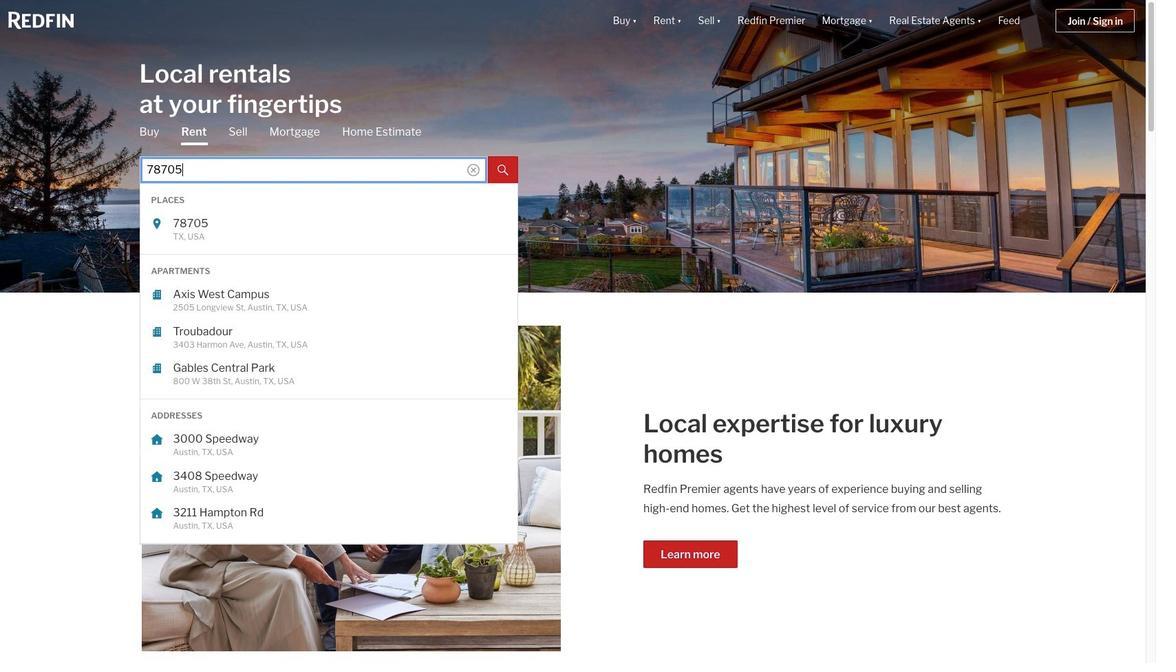 Task type: vqa. For each thing, say whether or not it's contained in the screenshot.
clear input button in the left top of the page
yes



Task type: describe. For each thing, give the bounding box(es) containing it.
submit search image
[[498, 165, 509, 176]]

clear input button
[[467, 164, 480, 176]]

a woman showing a document for a backyard consultation. image
[[142, 326, 562, 651]]

search input image
[[467, 164, 480, 176]]

City, Address, School, Building, ZIP search field
[[139, 156, 488, 184]]



Task type: locate. For each thing, give the bounding box(es) containing it.
tab list
[[139, 124, 518, 544]]



